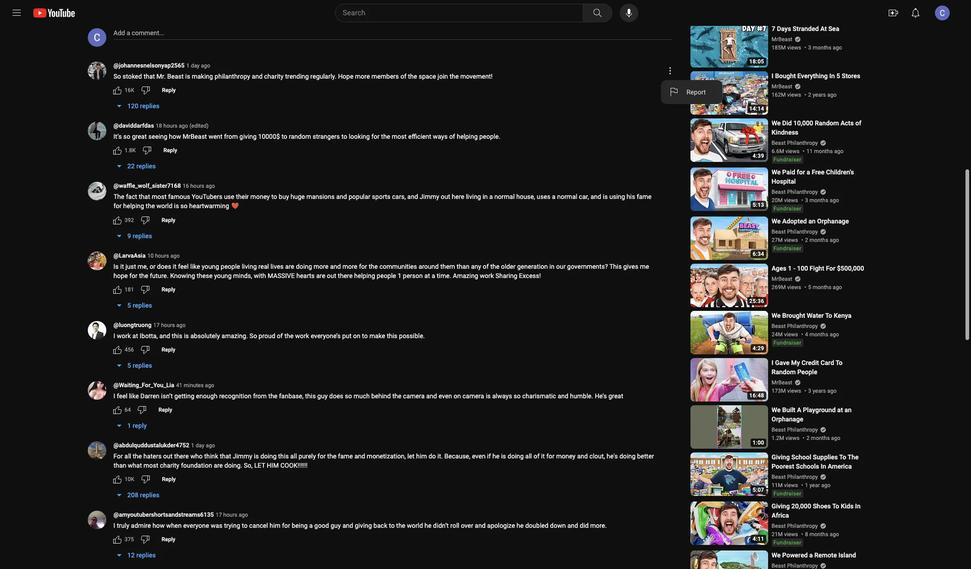 Task type: locate. For each thing, give the bounding box(es) containing it.
fundraiser down 27m views
[[774, 245, 802, 252]]

views right the 185m
[[788, 45, 802, 51]]

reply text field up @amyoutubershortsandstreams6135 at the bottom left of page
[[162, 476, 176, 482]]

1 vertical spatial great
[[609, 392, 624, 400]]

kenya
[[835, 312, 852, 319]]

1 vertical spatial 17
[[216, 512, 222, 518]]

2 horizontal spatial in
[[856, 503, 861, 510]]

0 vertical spatial 2 months ago
[[806, 237, 840, 244]]

card
[[821, 359, 835, 367]]

beast for giving 20,000 shoes to kids in africa
[[772, 523, 786, 529]]

my
[[792, 359, 801, 367]]

5 beast philanthropy from the top
[[772, 427, 819, 433]]

1 giving from the top
[[772, 454, 791, 461]]

0 horizontal spatial for
[[114, 452, 123, 460]]

he left didn't
[[425, 522, 432, 529]]

1 vertical spatial are
[[317, 272, 326, 279]]

we for we adopted an orphanage
[[772, 218, 781, 225]]

1 we from the top
[[772, 120, 781, 127]]

@luongtruong link
[[114, 321, 152, 330]]

1 horizontal spatial 5
[[837, 72, 841, 80]]

5 we from the top
[[772, 406, 781, 414]]

0 horizontal spatial living
[[242, 263, 257, 270]]

is
[[114, 263, 119, 270]]

world down famous
[[157, 202, 173, 210]]

Reply text field
[[162, 87, 176, 93], [162, 217, 175, 223], [162, 476, 176, 482]]

feel inside the @waiting_for_you_lia 41 minutes ago i feel like darren isn't getting enough recognition from the fanbase, this guy does so much behind the camera and even on camera is always so charismatic and humble. he's great
[[117, 392, 128, 400]]

views right 173m
[[788, 388, 802, 394]]

normal left house,
[[495, 193, 515, 200]]

how inside @amyoutubershortsandstreams6135 17 hours ago i truly admire how when everyone was trying to cancel him for being a good guy and giving back to the world he didn't roll over and apologize he doubled down and did more.
[[153, 522, 165, 529]]

1 vertical spatial fame
[[338, 452, 353, 460]]

ago inside @larvaasia 10 hours ago is it just me, or does it feel like young people living real lives are doing more and more for the communities around them than any of the older generation in our governments? this gives me hope for the future. knowing these young minds, with massive hearts are out there helping people 1 person at a time. amazing work sharing excess!
[[171, 253, 180, 259]]

i inside the @waiting_for_you_lia 41 minutes ago i feel like darren isn't getting enough recognition from the fanbase, this guy does so much behind the camera and even on camera is always so charismatic and humble. he's great
[[114, 392, 115, 400]]

beast for we did 10,000 random acts of kindness
[[772, 140, 786, 146]]

0 vertical spatial even
[[439, 392, 452, 400]]

@larvaasia
[[114, 252, 146, 259]]

than inside the @abdulquddustalukder4752 1 day ago for all the haters out there who think that jimmy is doing this all purely for the fame and monetization, let him do it. because, even if he is doing all of it for money and clout, he's doing better than what most charity foundation are doing. so, let him cook!!!!!!
[[114, 462, 126, 469]]

most inside the @abdulquddustalukder4752 1 day ago for all the haters out there who think that jimmy is doing this all purely for the fame and monetization, let him do it. because, even if he is doing all of it for money and clout, he's doing better than what most charity foundation are doing. so, let him cook!!!!!!
[[144, 462, 158, 469]]

truly
[[117, 522, 129, 529]]

0 horizontal spatial helping
[[123, 202, 144, 210]]

philanthropy up 8
[[788, 523, 819, 529]]

1 horizontal spatial 17
[[216, 512, 222, 518]]

giving inside @daviddarfdas 18 hours ago (edited) it's so great seeing how mrbeast went from giving 10000$ to random strangers to looking for the most efficient ways of helping people.
[[240, 133, 257, 140]]

0 horizontal spatial guy
[[318, 392, 328, 400]]

work inside @larvaasia 10 hours ago is it just me, or does it feel like young people living real lives are doing more and more for the communities around them than any of the older generation in our governments? this gives me hope for the future. knowing these young minds, with massive hearts are out there helping people 1 person at a time. amazing work sharing excess!
[[480, 272, 494, 279]]

beast for giving school supplies to the poorest schools in america
[[772, 474, 786, 480]]

fundraiser down 11m views
[[774, 491, 802, 497]]

we powered a remote island by beast philanthropy 24,081,328 views 5 months ago 5 minutes, 38 seconds element
[[772, 551, 866, 560]]

is left always
[[486, 392, 491, 400]]

random
[[289, 133, 311, 140]]

to inside 'giving school supplies to the poorest schools in america'
[[840, 454, 847, 461]]

i for i truly admire how when everyone was trying to cancel him for being a good guy and giving back to the world he didn't roll over and apologize he doubled down and did more.
[[114, 522, 115, 529]]

64 likes element
[[125, 406, 131, 414]]

1 vertical spatial people
[[377, 272, 396, 279]]

doing right the if
[[508, 452, 524, 460]]

1 year ago
[[806, 482, 831, 489]]

we did 10,000 random acts of kindness by beast philanthropy 6,617,570 views 11 months ago 4 minutes, 39 seconds element
[[772, 119, 866, 137]]

hours right 18
[[164, 123, 178, 129]]

views for 11m views
[[785, 482, 799, 489]]

0 horizontal spatial camera
[[403, 392, 425, 400]]

an inside we built a playground at an orphanage
[[845, 406, 852, 414]]

at inside @luongtruong 17 hours ago i work at ibotta, and this is absolutely amazing. so proud of the work everyone's put on to make this possible.
[[133, 332, 138, 339]]

to inside the fact that most famous youtubers use their money to buy huge mansions and popular sports cars, and jimmy out here living in a normal house, uses a normal car, and is using his fame for helping the world is so heartwarming
[[272, 193, 277, 200]]

are down think
[[214, 462, 223, 469]]

we inside we paid for a free children's hospital
[[772, 169, 781, 176]]

from for the
[[253, 392, 267, 400]]

giving for giving 20,000 shoes to kids in africa
[[772, 503, 791, 510]]

for inside the fact that most famous youtubers use their money to buy huge mansions and popular sports cars, and jimmy out here living in a normal house, uses a normal car, and is using his fame for helping the world is so heartwarming
[[114, 202, 122, 210]]

0 horizontal spatial it
[[120, 263, 124, 270]]

he's
[[607, 452, 618, 460]]

reply for when
[[162, 536, 175, 543]]

work left everyone's
[[295, 332, 309, 339]]

of
[[401, 73, 407, 80], [856, 120, 862, 127], [450, 133, 456, 140], [483, 263, 489, 270], [277, 332, 283, 339], [534, 452, 540, 460]]

1 day ago link for who
[[191, 441, 215, 450]]

1 vertical spatial world
[[407, 522, 423, 529]]

5 fundraiser from the top
[[774, 491, 802, 497]]

0 vertical spatial 17
[[153, 322, 160, 328]]

1 vertical spatial in
[[550, 263, 555, 270]]

0 horizontal spatial 17 hours ago link
[[153, 321, 186, 329]]

sharing
[[496, 272, 518, 279]]

0 vertical spatial an
[[809, 218, 816, 225]]

beast philanthropy down brought
[[772, 323, 819, 330]]

we left adopted
[[772, 218, 781, 225]]

5 minutes, 7 seconds element
[[753, 487, 765, 493]]

mrbeast up 173m
[[772, 380, 793, 386]]

6 philanthropy from the top
[[788, 474, 819, 480]]

reply button for or
[[156, 282, 181, 297]]

in right here
[[483, 193, 488, 200]]

1 beast philanthropy from the top
[[772, 140, 819, 146]]

ago inside @amyoutubershortsandstreams6135 17 hours ago i truly admire how when everyone was trying to cancel him for being a good guy and giving back to the world he didn't roll over and apologize he doubled down and did more.
[[239, 512, 248, 518]]

1 horizontal spatial money
[[557, 452, 576, 460]]

5:07
[[753, 487, 765, 493]]

25 minutes, 36 seconds element
[[750, 298, 765, 305]]

fundraiser for giving school supplies to the poorest schools in america
[[774, 491, 802, 497]]

cars,
[[392, 193, 406, 200]]

0 horizontal spatial are
[[214, 462, 223, 469]]

1 horizontal spatial 17 hours ago link
[[216, 511, 248, 519]]

3 months ago for beast philanthropy
[[806, 197, 840, 204]]

that down @waffle_wolf_sister7168 link
[[139, 193, 150, 200]]

philanthropy down we built a playground at an orphanage
[[788, 427, 819, 433]]

0 horizontal spatial so
[[114, 73, 121, 80]]

1 vertical spatial charity
[[160, 462, 179, 469]]

avatar image image
[[936, 6, 951, 20]]

how inside @daviddarfdas 18 hours ago (edited) it's so great seeing how mrbeast went from giving 10000$ to random strangers to looking for the most efficient ways of helping people.
[[169, 133, 181, 140]]

giving inside 'giving school supplies to the poorest schools in america'
[[772, 454, 791, 461]]

that inside the fact that most famous youtubers use their money to buy huge mansions and popular sports cars, and jimmy out here living in a normal house, uses a normal car, and is using his fame for helping the world is so heartwarming
[[139, 193, 150, 200]]

4 fundraiser from the top
[[774, 340, 802, 346]]

philanthropy for did
[[788, 140, 819, 146]]

philanthropy for adopted
[[788, 229, 819, 235]]

reply button for when
[[156, 532, 181, 547]]

from inside @daviddarfdas 18 hours ago (edited) it's so great seeing how mrbeast went from giving 10000$ to random strangers to looking for the most efficient ways of helping people.
[[224, 133, 238, 140]]

0 horizontal spatial than
[[114, 462, 126, 469]]

16 hours ago link
[[183, 182, 215, 190]]

3 we from the top
[[772, 218, 781, 225]]

0 vertical spatial random
[[816, 120, 840, 127]]

5 philanthropy from the top
[[788, 427, 819, 433]]

year
[[810, 482, 821, 489]]

hours for everyone
[[223, 512, 238, 518]]

most
[[392, 133, 407, 140], [152, 193, 167, 200], [144, 462, 158, 469]]

3 philanthropy from the top
[[788, 229, 819, 235]]

reply button down seeing
[[158, 143, 183, 158]]

0 horizontal spatial world
[[157, 202, 173, 210]]

the inside @luongtruong 17 hours ago i work at ibotta, and this is absolutely amazing. so proud of the work everyone's put on to make this possible.
[[285, 332, 294, 339]]

beast up 27m
[[772, 229, 786, 235]]

1 horizontal spatial in
[[550, 263, 555, 270]]

hours inside @larvaasia 10 hours ago is it just me, or does it feel like young people living real lives are doing more and more for the communities around them than any of the older generation in our governments? this gives me hope for the future. knowing these young minds, with massive hearts are out there helping people 1 person at a time. amazing work sharing excess!
[[155, 253, 169, 259]]

reply text field down mr. on the left top of the page
[[162, 87, 176, 93]]

0 vertical spatial great
[[132, 133, 147, 140]]

that inside @johannesnelsonyap2565 1 day ago so stoked that mr. beast is making philanthropy and charity trending regularly. hope more members of the space join the movement!
[[144, 73, 155, 80]]

0 horizontal spatial there
[[174, 452, 189, 460]]

giving inside giving 20,000 shoes to kids in africa
[[772, 503, 791, 510]]

4 philanthropy from the top
[[788, 323, 819, 330]]

1 vertical spatial does
[[330, 392, 344, 400]]

beast up 21m
[[772, 523, 786, 529]]

2 down everything
[[809, 92, 812, 98]]

mrbeast for i bought everything in 5 stores
[[772, 83, 793, 90]]

16:48 link
[[691, 358, 769, 403]]

in inside @larvaasia 10 hours ago is it just me, or does it feel like young people living real lives are doing more and more for the communities around them than any of the older generation in our governments? this gives me hope for the future. knowing these young minds, with massive hearts are out there helping people 1 person at a time. amazing work sharing excess!
[[550, 263, 555, 270]]

0 horizontal spatial like
[[129, 392, 139, 400]]

1 all from the left
[[125, 452, 131, 460]]

me
[[641, 263, 650, 270]]

6 we from the top
[[772, 552, 781, 559]]

day for who
[[196, 442, 205, 449]]

1 vertical spatial 3 months ago
[[806, 197, 840, 204]]

fact
[[126, 193, 137, 200]]

Reply text field
[[164, 147, 177, 154], [162, 286, 175, 293], [162, 346, 175, 353], [159, 407, 172, 413], [162, 536, 175, 543]]

so
[[123, 133, 130, 140], [181, 202, 188, 210], [345, 392, 352, 400], [514, 392, 521, 400]]

beast philanthropy up 1.2m views
[[772, 427, 819, 433]]

7
[[772, 25, 776, 33]]

even inside the @waiting_for_you_lia 41 minutes ago i feel like darren isn't getting enough recognition from the fanbase, this guy does so much behind the camera and even on camera is always so charismatic and humble. he's great
[[439, 392, 452, 400]]

so
[[114, 73, 121, 80], [250, 332, 257, 339]]

him inside the @abdulquddustalukder4752 1 day ago for all the haters out there who think that jimmy is doing this all purely for the fame and monetization, let him do it. because, even if he is doing all of it for money and clout, he's doing better than what most charity foundation are doing. so, let him cook!!!!!!
[[416, 452, 427, 460]]

we inside we did 10,000 random acts of kindness
[[772, 120, 781, 127]]

1 for ages
[[789, 265, 792, 272]]

0 horizontal spatial work
[[117, 332, 131, 339]]

reply text field down seeing
[[164, 147, 177, 154]]

1 vertical spatial on
[[454, 392, 461, 400]]

@amyoutubershortsandstreams6135 link
[[114, 511, 214, 520]]

we built a playground at an orphanage
[[772, 406, 852, 423]]

views right 24m on the bottom of page
[[785, 331, 799, 338]]

back
[[374, 522, 388, 529]]

beast for we adopted an orphanage
[[772, 229, 786, 235]]

456
[[125, 346, 134, 353]]

4:11
[[753, 536, 765, 542]]

great inside @daviddarfdas 18 hours ago (edited) it's so great seeing how mrbeast went from giving 10000$ to random strangers to looking for the most efficient ways of helping people.
[[132, 133, 147, 140]]

1 horizontal spatial all
[[291, 452, 297, 460]]

reply down mr. on the left top of the page
[[162, 87, 176, 93]]

getting
[[174, 392, 195, 400]]

philanthropy up the 11
[[788, 140, 819, 146]]

1 horizontal spatial camera
[[463, 392, 485, 400]]

2 we from the top
[[772, 169, 781, 176]]

1 horizontal spatial living
[[466, 193, 481, 200]]

11m views
[[772, 482, 799, 489]]

24m views
[[772, 331, 799, 338]]

years up the playground
[[813, 388, 827, 394]]

0 horizontal spatial 17
[[153, 322, 160, 328]]

when
[[166, 522, 182, 529]]

2 years from the top
[[813, 388, 827, 394]]

we for we powered a remote island
[[772, 552, 781, 559]]

random left 'acts'
[[816, 120, 840, 127]]

him
[[267, 462, 279, 469]]

fundraiser for we adopted an orphanage
[[774, 245, 802, 252]]

views for 20m views
[[785, 197, 799, 204]]

he left doubled
[[517, 522, 524, 529]]

mrbeast down (edited) at the left
[[183, 133, 207, 140]]

on left always
[[454, 392, 461, 400]]

the
[[114, 193, 124, 200], [848, 454, 859, 461]]

0 horizontal spatial on
[[353, 332, 361, 339]]

0 vertical spatial how
[[169, 133, 181, 140]]

out inside @larvaasia 10 hours ago is it just me, or does it feel like young people living real lives are doing more and more for the communities around them than any of the older generation in our governments? this gives me hope for the future. knowing these young minds, with massive hearts are out there helping people 1 person at a time. amazing work sharing excess!
[[327, 272, 337, 279]]

most inside @daviddarfdas 18 hours ago (edited) it's so great seeing how mrbeast went from giving 10000$ to random strangers to looking for the most efficient ways of helping people.
[[392, 133, 407, 140]]

him right cancel
[[270, 522, 281, 529]]

random down gave
[[772, 368, 796, 376]]

(edited)
[[190, 123, 209, 129]]

doing up hearts
[[296, 263, 312, 270]]

hours for how
[[164, 123, 178, 129]]

reply button down isn't
[[153, 402, 178, 417]]

2 fundraiser from the top
[[774, 206, 802, 212]]

out
[[441, 193, 451, 200], [327, 272, 337, 279], [163, 452, 173, 460]]

the up what
[[133, 452, 142, 460]]

from inside the @waiting_for_you_lia 41 minutes ago i feel like darren isn't getting enough recognition from the fanbase, this guy does so much behind the camera and even on camera is always so charismatic and humble. he's great
[[253, 392, 267, 400]]

young up these
[[202, 263, 219, 270]]

we for we did 10,000 random acts of kindness
[[772, 120, 781, 127]]

1 fundraiser from the top
[[774, 157, 802, 163]]

beast for we brought water to kenya
[[772, 323, 786, 330]]

from
[[224, 133, 238, 140], [253, 392, 267, 400]]

being
[[292, 522, 308, 529]]

i inside @luongtruong 17 hours ago i work at ibotta, and this is absolutely amazing. so proud of the work everyone's put on to make this possible.
[[114, 332, 115, 339]]

fundraiser
[[774, 157, 802, 163], [774, 206, 802, 212], [774, 245, 802, 252], [774, 340, 802, 346], [774, 491, 802, 497], [774, 540, 802, 546]]

fame right purely
[[338, 452, 353, 460]]

1 horizontal spatial on
[[454, 392, 461, 400]]

jimmy up so, at bottom left
[[233, 452, 253, 460]]

it.
[[438, 452, 443, 460]]

1 vertical spatial 17 hours ago link
[[216, 511, 248, 519]]

fundraiser for we brought water to kenya
[[774, 340, 802, 346]]

to left make
[[362, 332, 368, 339]]

hours for does
[[155, 253, 169, 259]]

our
[[557, 263, 566, 270]]

months down at
[[813, 45, 832, 51]]

3 down people
[[809, 388, 812, 394]]

beast philanthropy for school
[[772, 474, 819, 480]]

beast philanthropy up 6.6m views
[[772, 140, 819, 146]]

world inside the fact that most famous youtubers use their money to buy huge mansions and popular sports cars, and jimmy out here living in a normal house, uses a normal car, and is using his fame for helping the world is so heartwarming
[[157, 202, 173, 210]]

1 horizontal spatial charity
[[264, 73, 284, 80]]

1 day ago link for making
[[187, 62, 210, 70]]

knowing
[[170, 272, 195, 279]]

there inside the @abdulquddustalukder4752 1 day ago for all the haters out there who think that jimmy is doing this all purely for the fame and monetization, let him do it. because, even if he is doing all of it for money and clout, he's doing better than what most charity foundation are doing. so, let him cook!!!!!!
[[174, 452, 189, 460]]

Add a comment... text field
[[114, 29, 165, 37]]

1 horizontal spatial does
[[330, 392, 344, 400]]

1 vertical spatial at
[[133, 332, 138, 339]]

does inside @larvaasia 10 hours ago is it just me, or does it feel like young people living real lives are doing more and more for the communities around them than any of the older generation in our governments? this gives me hope for the future. knowing these young minds, with massive hearts are out there helping people 1 person at a time. amazing work sharing excess!
[[157, 263, 171, 270]]

2 vertical spatial are
[[214, 462, 223, 469]]

living inside @larvaasia 10 hours ago is it just me, or does it feel like young people living real lives are doing more and more for the communities around them than any of the older generation in our governments? this gives me hope for the future. knowing these young minds, with massive hearts are out there helping people 1 person at a time. amazing work sharing excess!
[[242, 263, 257, 270]]

hours inside @amyoutubershortsandstreams6135 17 hours ago i truly admire how when everyone was trying to cancel him for being a good guy and giving back to the world he didn't roll over and apologize he doubled down and did more.
[[223, 512, 238, 518]]

apologize
[[488, 522, 516, 529]]

credit
[[802, 359, 820, 367]]

views for 24m views
[[785, 331, 799, 338]]

17 hours ago link for is
[[153, 321, 186, 329]]

is left making
[[185, 73, 190, 80]]

0 vertical spatial 3
[[809, 45, 812, 51]]

giving
[[240, 133, 257, 140], [355, 522, 372, 529]]

1 horizontal spatial out
[[327, 272, 337, 279]]

@waiting_for_you_lia link
[[114, 381, 174, 390]]

for right fight
[[827, 265, 836, 272]]

so right always
[[514, 392, 521, 400]]

0 horizontal spatial random
[[772, 368, 796, 376]]

giving left the "back"
[[355, 522, 372, 529]]

0 horizontal spatial orphanage
[[772, 416, 804, 423]]

0 vertical spatial day
[[191, 62, 200, 69]]

like down the @waiting_for_you_lia link
[[129, 392, 139, 400]]

4 we from the top
[[772, 312, 781, 319]]

0 horizontal spatial he
[[425, 522, 432, 529]]

1 horizontal spatial there
[[338, 272, 353, 279]]

money right the their
[[251, 193, 270, 200]]

1 horizontal spatial him
[[416, 452, 427, 460]]

1 horizontal spatial giving
[[355, 522, 372, 529]]

2 years ago
[[809, 92, 837, 98]]

5 left stores
[[837, 72, 841, 80]]

this inside the @waiting_for_you_lia 41 minutes ago i feel like darren isn't getting enough recognition from the fanbase, this guy does so much behind the camera and even on camera is always so charismatic and humble. he's great
[[305, 392, 316, 400]]

reply text field down famous
[[162, 217, 175, 223]]

1 philanthropy from the top
[[788, 140, 819, 146]]

reply button down ibotta,
[[156, 342, 181, 357]]

2 all from the left
[[291, 452, 297, 460]]

car,
[[579, 193, 589, 200]]

to inside the i gave my credit card to random people
[[836, 359, 843, 367]]

1 vertical spatial an
[[845, 406, 852, 414]]

popular
[[349, 193, 371, 200]]

we for we paid for a free children's hospital
[[772, 169, 781, 176]]

we left did
[[772, 120, 781, 127]]

2 vertical spatial 2
[[807, 435, 810, 442]]

0 horizontal spatial normal
[[495, 193, 515, 200]]

14 minutes, 14 seconds element
[[750, 106, 765, 112]]

0 vertical spatial guy
[[318, 392, 328, 400]]

17 hours ago link
[[153, 321, 186, 329], [216, 511, 248, 519]]

0 vertical spatial 17 hours ago link
[[153, 321, 186, 329]]

an right the playground
[[845, 406, 852, 414]]

@waffle_wolf_sister7168 link
[[114, 182, 181, 191]]

the up america
[[848, 454, 859, 461]]

1 left year on the bottom right of page
[[806, 482, 809, 489]]

foundation
[[181, 462, 212, 469]]

water
[[808, 312, 825, 319]]

2 philanthropy from the top
[[788, 189, 819, 195]]

so inside @luongtruong 17 hours ago i work at ibotta, and this is absolutely amazing. so proud of the work everyone's put on to make this possible.
[[250, 332, 257, 339]]

@luongtruong 17 hours ago i work at ibotta, and this is absolutely amazing. so proud of the work everyone's put on to make this possible.
[[114, 321, 425, 339]]

1 vertical spatial random
[[772, 368, 796, 376]]

173m views
[[772, 388, 802, 394]]

1 vertical spatial giving
[[772, 503, 791, 510]]

months right 8
[[810, 531, 829, 538]]

in inside 'giving school supplies to the poorest schools in america'
[[822, 463, 827, 470]]

18
[[156, 123, 162, 129]]

beast up 1.2m
[[772, 427, 786, 433]]

None search field
[[319, 4, 615, 22]]

1 horizontal spatial great
[[609, 392, 624, 400]]

2 vertical spatial in
[[856, 503, 861, 510]]

17 hours ago link up trying
[[216, 511, 248, 519]]

out left here
[[441, 193, 451, 200]]

doing
[[296, 263, 312, 270], [261, 452, 277, 460], [508, 452, 524, 460], [620, 452, 636, 460]]

i inside the i gave my credit card to random people
[[772, 359, 774, 367]]

0 vertical spatial reply text field
[[162, 87, 176, 93]]

2 vertical spatial that
[[220, 452, 231, 460]]

1 vertical spatial even
[[472, 452, 486, 460]]

orphanage inside we built a playground at an orphanage
[[772, 416, 804, 423]]

reply text field for beast
[[162, 87, 176, 93]]

random inside we did 10,000 random acts of kindness
[[816, 120, 840, 127]]

0 vertical spatial than
[[457, 263, 470, 270]]

any
[[471, 263, 482, 270]]

add a comment...
[[114, 29, 165, 37]]

beast right mr. on the left top of the page
[[167, 73, 184, 80]]

18 minutes, 5 seconds element
[[750, 58, 765, 65]]

day for making
[[191, 62, 200, 69]]

for inside @amyoutubershortsandstreams6135 17 hours ago i truly admire how when everyone was trying to cancel him for being a good guy and giving back to the world he didn't roll over and apologize he doubled down and did more.
[[282, 522, 290, 529]]

1 horizontal spatial world
[[407, 522, 423, 529]]

reply text field for isn't
[[159, 407, 172, 413]]

these
[[197, 272, 213, 279]]

to up america
[[840, 454, 847, 461]]

beast philanthropy for did
[[772, 140, 819, 146]]

25:36 link
[[691, 264, 769, 308]]

charity down haters
[[160, 462, 179, 469]]

future.
[[150, 272, 169, 279]]

1 horizontal spatial at
[[425, 272, 430, 279]]

hours right @luongtruong
[[161, 322, 175, 328]]

fame
[[637, 193, 652, 200], [338, 452, 353, 460]]

i left bought
[[772, 72, 774, 80]]

people down the communities
[[377, 272, 396, 279]]

and inside @johannesnelsonyap2565 1 day ago so stoked that mr. beast is making philanthropy and charity trending regularly. hope more members of the space join the movement!
[[252, 73, 263, 80]]

giving school supplies to the poorest schools in america
[[772, 454, 859, 470]]

remote
[[815, 552, 838, 559]]

there
[[338, 272, 353, 279], [174, 452, 189, 460]]

i inside @amyoutubershortsandstreams6135 17 hours ago i truly admire how when everyone was trying to cancel him for being a good guy and giving back to the world he didn't roll over and apologize he doubled down and did more.
[[114, 522, 115, 529]]

@johannesnelsonyap2565 image
[[88, 62, 106, 80]]

4 beast philanthropy from the top
[[772, 323, 819, 330]]

does inside the @waiting_for_you_lia 41 minutes ago i feel like darren isn't getting enough recognition from the fanbase, this guy does so much behind the camera and even on camera is always so charismatic and humble. he's great
[[330, 392, 344, 400]]

so left stoked
[[114, 73, 121, 80]]

of inside the @abdulquddustalukder4752 1 day ago for all the haters out there who think that jimmy is doing this all purely for the fame and monetization, let him do it. because, even if he is doing all of it for money and clout, he's doing better than what most charity foundation are doing. so, let him cook!!!!!!
[[534, 452, 540, 460]]

1 horizontal spatial guy
[[331, 522, 341, 529]]

reply text field for when
[[162, 536, 175, 543]]

this up cook!!!!!!
[[278, 452, 289, 460]]

17 up 'was'
[[216, 512, 222, 518]]

guy inside the @waiting_for_you_lia 41 minutes ago i feel like darren isn't getting enough recognition from the fanbase, this guy does so much behind the camera and even on camera is always so charismatic and humble. he's great
[[318, 392, 328, 400]]

island
[[839, 552, 857, 559]]

1 horizontal spatial helping
[[355, 272, 375, 279]]

than up amazing
[[457, 263, 470, 270]]

jimmy inside the fact that most famous youtubers use their money to buy huge mansions and popular sports cars, and jimmy out here living in a normal house, uses a normal car, and is using his fame for helping the world is so heartwarming
[[420, 193, 440, 200]]

even inside the @abdulquddustalukder4752 1 day ago for all the haters out there who think that jimmy is doing this all purely for the fame and monetization, let him do it. because, even if he is doing all of it for money and clout, he's doing better than what most charity foundation are doing. so, let him cook!!!!!!
[[472, 452, 486, 460]]

feel inside @larvaasia 10 hours ago is it just me, or does it feel like young people living real lives are doing more and more for the communities around them than any of the older generation in our governments? this gives me hope for the future. knowing these young minds, with massive hearts are out there helping people 1 person at a time. amazing work sharing excess!
[[178, 263, 189, 270]]

375
[[125, 536, 134, 543]]

day inside @johannesnelsonyap2565 1 day ago so stoked that mr. beast is making philanthropy and charity trending regularly. hope more members of the space join the movement!
[[191, 62, 200, 69]]

1 vertical spatial that
[[139, 193, 150, 200]]

ago inside @luongtruong 17 hours ago i work at ibotta, and this is absolutely amazing. so proud of the work everyone's put on to make this possible.
[[177, 322, 186, 328]]

like inside the @waiting_for_you_lia 41 minutes ago i feel like darren isn't getting enough recognition from the fanbase, this guy does so much behind the camera and even on camera is always so charismatic and humble. he's great
[[129, 392, 139, 400]]

views
[[788, 45, 802, 51], [788, 92, 802, 98], [786, 148, 800, 155], [785, 197, 799, 204], [785, 237, 799, 244], [788, 284, 802, 291], [785, 331, 799, 338], [788, 388, 802, 394], [786, 435, 800, 442], [785, 482, 799, 489], [785, 531, 799, 538]]

we for we brought water to kenya
[[772, 312, 781, 319]]

1 horizontal spatial how
[[169, 133, 181, 140]]

@waiting_for_you_lia 41 minutes ago i feel like darren isn't getting enough recognition from the fanbase, this guy does so much behind the camera and even on camera is always so charismatic and humble. he's great
[[114, 382, 624, 400]]

for
[[372, 133, 380, 140], [798, 169, 806, 176], [114, 202, 122, 210], [359, 263, 367, 270], [129, 272, 138, 279], [318, 452, 326, 460], [547, 452, 555, 460], [282, 522, 290, 529]]

admire
[[131, 522, 151, 529]]

1 vertical spatial the
[[848, 454, 859, 461]]

1 minute element
[[753, 440, 765, 446]]

beast for we paid for a free children's hospital
[[772, 189, 786, 195]]

0 vertical spatial giving
[[240, 133, 257, 140]]

views right '20m'
[[785, 197, 799, 204]]

years for credit
[[813, 388, 827, 394]]

in right kids
[[856, 503, 861, 510]]

1 years from the top
[[813, 92, 827, 98]]

months for 1.2m views
[[812, 435, 831, 442]]

from for giving
[[224, 133, 238, 140]]

mansions
[[307, 193, 335, 200]]

3 fundraiser from the top
[[774, 245, 802, 252]]

14:14 link
[[691, 71, 769, 116]]

1 vertical spatial him
[[270, 522, 281, 529]]

doing.
[[225, 462, 242, 469]]

philanthropy for 20,000
[[788, 523, 819, 529]]

months for 24m views
[[810, 331, 829, 338]]

0 horizontal spatial out
[[163, 452, 173, 460]]

at down around
[[425, 272, 430, 279]]

2 vertical spatial helping
[[355, 272, 375, 279]]

456 likes element
[[125, 345, 134, 354]]

2 beast philanthropy from the top
[[772, 189, 819, 195]]

reply down famous
[[162, 217, 175, 223]]

3 beast philanthropy from the top
[[772, 229, 819, 235]]

4 minutes, 39 seconds element
[[753, 153, 765, 159]]

181 likes element
[[125, 285, 134, 294]]

views for 162m views
[[788, 92, 802, 98]]

2 giving from the top
[[772, 503, 791, 510]]

out right hearts
[[327, 272, 337, 279]]

views for 173m views
[[788, 388, 802, 394]]

7 beast philanthropy from the top
[[772, 523, 819, 529]]

2 vertical spatial out
[[163, 452, 173, 460]]

this right make
[[387, 332, 398, 339]]

money left clout,
[[557, 452, 576, 460]]

giving inside @amyoutubershortsandstreams6135 17 hours ago i truly admire how when everyone was trying to cancel him for being a good guy and giving back to the world he didn't roll over and apologize he doubled down and did more.
[[355, 522, 372, 529]]

of inside @daviddarfdas 18 hours ago (edited) it's so great seeing how mrbeast went from giving 10000$ to random strangers to looking for the most efficient ways of helping people.
[[450, 133, 456, 140]]

roll
[[451, 522, 460, 529]]

ages 1 - 100 fight for $500,000
[[772, 265, 865, 272]]

schools
[[797, 463, 820, 470]]

so inside @daviddarfdas 18 hours ago (edited) it's so great seeing how mrbeast went from giving 10000$ to random strangers to looking for the most efficient ways of helping people.
[[123, 133, 130, 140]]

17 for this
[[153, 322, 160, 328]]

that up doing.
[[220, 452, 231, 460]]

beast philanthropy up 21m views
[[772, 523, 819, 529]]

2 vertical spatial most
[[144, 462, 158, 469]]

that down "@johannesnelsonyap2565" link at the top left of the page
[[144, 73, 155, 80]]

hours for this
[[161, 322, 175, 328]]

17 inside @amyoutubershortsandstreams6135 17 hours ago i truly admire how when everyone was trying to cancel him for being a good guy and giving back to the world he didn't roll over and apologize he doubled down and did more.
[[216, 512, 222, 518]]

0 horizontal spatial from
[[224, 133, 238, 140]]

out right haters
[[163, 452, 173, 460]]

1 inside @johannesnelsonyap2565 1 day ago so stoked that mr. beast is making philanthropy and charity trending regularly. hope more members of the space join the movement!
[[187, 62, 190, 69]]

i right @luongtruong icon
[[114, 332, 115, 339]]

0 vertical spatial most
[[392, 133, 407, 140]]

beast up '20m'
[[772, 189, 786, 195]]

didn't
[[434, 522, 449, 529]]

6 fundraiser from the top
[[774, 540, 802, 546]]

in inside the fact that most famous youtubers use their money to buy huge mansions and popular sports cars, and jimmy out here living in a normal house, uses a normal car, and is using his fame for helping the world is so heartwarming
[[483, 193, 488, 200]]

6 beast philanthropy from the top
[[772, 474, 819, 480]]

@daviddarfdas image
[[88, 122, 106, 140]]

0 horizontal spatial great
[[132, 133, 147, 140]]

or
[[150, 263, 156, 270]]

much
[[354, 392, 370, 400]]

7 philanthropy from the top
[[788, 523, 819, 529]]

the left space at the top left
[[408, 73, 418, 80]]

views for 27m views
[[785, 237, 799, 244]]

philanthropy up 4
[[788, 323, 819, 330]]

1 vertical spatial 1 day ago link
[[191, 441, 215, 450]]

10
[[148, 253, 154, 259]]

0 vertical spatial are
[[285, 263, 295, 270]]

0 vertical spatial world
[[157, 202, 173, 210]]

years down i bought everything in 5 stores by mrbeast 162,025,428 views 2 years ago 14 minutes, 14 seconds element
[[813, 92, 827, 98]]

reply up @amyoutubershortsandstreams6135 at the bottom left of page
[[162, 476, 176, 482]]

possible.
[[399, 332, 425, 339]]

0 vertical spatial from
[[224, 133, 238, 140]]

are right hearts
[[317, 272, 326, 279]]

day
[[191, 62, 200, 69], [196, 442, 205, 449]]

27m views
[[772, 237, 799, 244]]

6:34 link
[[691, 217, 769, 261]]

people up minds,
[[221, 263, 240, 270]]

day up making
[[191, 62, 200, 69]]

day inside the @abdulquddustalukder4752 1 day ago for all the haters out there who think that jimmy is doing this all purely for the fame and monetization, let him do it. because, even if he is doing all of it for money and clout, he's doing better than what most charity foundation are doing. so, let him cook!!!!!!
[[196, 442, 205, 449]]

2 horizontal spatial work
[[480, 272, 494, 279]]

to left kids
[[833, 503, 840, 510]]

beast philanthropy for brought
[[772, 323, 819, 330]]

to inside @luongtruong 17 hours ago i work at ibotta, and this is absolutely amazing. so proud of the work everyone's put on to make this possible.
[[362, 332, 368, 339]]

2 vertical spatial reply text field
[[162, 476, 176, 482]]

a left the good
[[309, 522, 313, 529]]

1 horizontal spatial the
[[848, 454, 859, 461]]

2 months ago for 27m views
[[806, 237, 840, 244]]

this inside the @abdulquddustalukder4752 1 day ago for all the haters out there who think that jimmy is doing this all purely for the fame and monetization, let him do it. because, even if he is doing all of it for money and clout, he's doing better than what most charity foundation are doing. so, let him cook!!!!!!
[[278, 452, 289, 460]]

1 normal from the left
[[495, 193, 515, 200]]

0 vertical spatial on
[[353, 332, 361, 339]]



Task type: vqa. For each thing, say whether or not it's contained in the screenshot.


Task type: describe. For each thing, give the bounding box(es) containing it.
cancel
[[249, 522, 268, 529]]

18 hours ago (edited) link
[[156, 122, 209, 130]]

than inside @larvaasia 10 hours ago is it just me, or does it feel like young people living real lives are doing more and more for the communities around them than any of the older generation in our governments? this gives me hope for the future. knowing these young minds, with massive hearts are out there helping people 1 person at a time. amazing work sharing excess!
[[457, 263, 470, 270]]

0 vertical spatial for
[[827, 265, 836, 272]]

41 minutes ago link
[[176, 381, 215, 389]]

i bought everything in 5 stores by mrbeast 162,025,428 views 2 years ago 14 minutes, 14 seconds element
[[772, 71, 866, 81]]

so left much
[[345, 392, 352, 400]]

to for kenya
[[826, 312, 833, 319]]

house,
[[517, 193, 536, 200]]

isn't
[[161, 392, 173, 400]]

10k likes element
[[125, 475, 134, 483]]

months for 269m views
[[813, 284, 832, 291]]

is down famous
[[174, 202, 179, 210]]

of inside @johannesnelsonyap2565 1 day ago so stoked that mr. beast is making philanthropy and charity trending regularly. hope more members of the space join the movement!
[[401, 73, 407, 80]]

of inside @luongtruong 17 hours ago i work at ibotta, and this is absolutely amazing. so proud of the work everyone's put on to make this possible.
[[277, 332, 283, 339]]

ages 1 - 100 fight for $500,000 by mrbeast 269,913,802 views 5 months ago 25 minutes element
[[772, 264, 866, 273]]

@luongtruong
[[114, 321, 152, 328]]

8
[[806, 531, 809, 538]]

supplies
[[814, 454, 839, 461]]

beast philanthropy for 20,000
[[772, 523, 819, 529]]

america
[[829, 463, 853, 470]]

Search text field
[[343, 7, 581, 19]]

3 for my
[[809, 388, 812, 394]]

to right 10000$
[[282, 133, 288, 140]]

4:11 link
[[691, 502, 769, 546]]

christina overa image
[[88, 28, 106, 47]]

giving school supplies to the poorest schools in america by beast philanthropy 11,854,316 views 1 year ago 5 minutes, 7 seconds element
[[772, 453, 866, 471]]

years for in
[[813, 92, 827, 98]]

reply for and
[[162, 346, 175, 353]]

@larvaasia 10 hours ago is it just me, or does it feel like young people living real lives are doing more and more for the communities around them than any of the older generation in our governments? this gives me hope for the future. knowing these young minds, with massive hearts are out there helping people 1 person at a time. amazing work sharing excess!
[[114, 252, 651, 279]]

and inside @luongtruong 17 hours ago i work at ibotta, and this is absolutely amazing. so proud of the work everyone's put on to make this possible.
[[160, 332, 170, 339]]

and inside @larvaasia 10 hours ago is it just me, or does it feel like young people living real lives are doing more and more for the communities around them than any of the older generation in our governments? this gives me hope for the future. knowing these young minds, with massive hearts are out there helping people 1 person at a time. amazing work sharing excess!
[[330, 263, 341, 270]]

doing right he's
[[620, 452, 636, 460]]

doing inside @larvaasia 10 hours ago is it just me, or does it feel like young people living real lives are doing more and more for the communities around them than any of the older generation in our governments? this gives me hope for the future. knowing these young minds, with massive hearts are out there helping people 1 person at a time. amazing work sharing excess!
[[296, 263, 312, 270]]

we paid for a free children's hospital
[[772, 169, 855, 185]]

we for we built a playground at an orphanage
[[772, 406, 781, 414]]

@daviddarfdas link
[[114, 122, 154, 131]]

ago inside the @abdulquddustalukder4752 1 day ago for all the haters out there who think that jimmy is doing this all purely for the fame and monetization, let him do it. because, even if he is doing all of it for money and clout, he's doing better than what most charity foundation are doing. so, let him cook!!!!!!
[[206, 442, 215, 449]]

it's
[[114, 133, 122, 140]]

random inside the i gave my credit card to random people
[[772, 368, 796, 376]]

stranded
[[793, 25, 820, 33]]

we powered a remote island link
[[772, 551, 866, 569]]

a inside @larvaasia 10 hours ago is it just me, or does it feel like young people living real lives are doing more and more for the communities around them than any of the older generation in our governments? this gives me hope for the future. knowing these young minds, with massive hearts are out there helping people 1 person at a time. amazing work sharing excess!
[[432, 272, 436, 279]]

3 months ago for mrbeast
[[809, 45, 843, 51]]

reply for or
[[162, 286, 175, 293]]

14:14
[[750, 106, 765, 112]]

a inside @amyoutubershortsandstreams6135 17 hours ago i truly admire how when everyone was trying to cancel him for being a good guy and giving back to the world he didn't roll over and apologize he doubled down and did more.
[[309, 522, 313, 529]]

5 minutes, 13 seconds element
[[753, 202, 765, 208]]

youtubers
[[192, 193, 223, 200]]

17 hours ago link for was
[[216, 511, 248, 519]]

him inside @amyoutubershortsandstreams6135 17 hours ago i truly admire how when everyone was trying to cancel him for being a good guy and giving back to the world he didn't roll over and apologize he doubled down and did more.
[[270, 522, 281, 529]]

money inside the fact that most famous youtubers use their money to buy huge mansions and popular sports cars, and jimmy out here living in a normal house, uses a normal car, and is using his fame for helping the world is so heartwarming
[[251, 193, 270, 200]]

is inside @johannesnelsonyap2565 1 day ago so stoked that mr. beast is making philanthropy and charity trending regularly. hope more members of the space join the movement!
[[185, 73, 190, 80]]

philanthropy for paid
[[788, 189, 819, 195]]

helping inside @daviddarfdas 18 hours ago (edited) it's so great seeing how mrbeast went from giving 10000$ to random strangers to looking for the most efficient ways of helping people.
[[457, 133, 478, 140]]

of inside we did 10,000 random acts of kindness
[[856, 120, 862, 127]]

a right "uses"
[[553, 193, 556, 200]]

out inside the @abdulquddustalukder4752 1 day ago for all the haters out there who think that jimmy is doing this all purely for the fame and monetization, let him do it. because, even if he is doing all of it for money and clout, he's doing better than what most charity foundation are doing. so, let him cook!!!!!!
[[163, 452, 173, 460]]

1 vertical spatial 3
[[806, 197, 809, 204]]

to for kids
[[833, 503, 840, 510]]

fame inside the @abdulquddustalukder4752 1 day ago for all the haters out there who think that jimmy is doing this all purely for the fame and monetization, let him do it. because, even if he is doing all of it for money and clout, he's doing better than what most charity foundation are doing. so, let him cook!!!!!!
[[338, 452, 353, 460]]

is left using
[[603, 193, 608, 200]]

views for 21m views
[[785, 531, 799, 538]]

1 vertical spatial 5
[[809, 284, 812, 291]]

20,000
[[792, 503, 812, 510]]

for inside the @abdulquddustalukder4752 1 day ago for all the haters out there who think that jimmy is doing this all purely for the fame and monetization, let him do it. because, even if he is doing all of it for money and clout, he's doing better than what most charity foundation are doing. so, let him cook!!!!!!
[[114, 452, 123, 460]]

do
[[429, 452, 436, 460]]

philanthropy for brought
[[788, 323, 819, 330]]

he inside the @abdulquddustalukder4752 1 day ago for all the haters out there who think that jimmy is doing this all purely for the fame and monetization, let him do it. because, even if he is doing all of it for money and clout, he's doing better than what most charity foundation are doing. so, let him cook!!!!!!
[[493, 452, 500, 460]]

giving for giving school supplies to the poorest schools in america
[[772, 454, 791, 461]]

giving 20,000 shoes to kids in africa by beast philanthropy 21,718,049 views 8 months ago 4 minutes, 11 seconds element
[[772, 502, 866, 520]]

views for 6.6m views
[[786, 148, 800, 155]]

hours inside @waffle_wolf_sister7168 16 hours ago
[[190, 183, 205, 189]]

24m
[[772, 331, 783, 338]]

a right here
[[490, 193, 493, 200]]

everything
[[798, 72, 829, 80]]

behind
[[372, 392, 391, 400]]

1 camera from the left
[[403, 392, 425, 400]]

2 horizontal spatial are
[[317, 272, 326, 279]]

2 for a
[[807, 435, 810, 442]]

@waffle_wolf_sister7168 16 hours ago
[[114, 182, 215, 189]]

the down me,
[[139, 272, 148, 279]]

@luongtruong image
[[88, 321, 106, 339]]

3 all from the left
[[526, 452, 532, 460]]

reply button for isn't
[[153, 402, 178, 417]]

is inside @luongtruong 17 hours ago i work at ibotta, and this is absolutely amazing. so proud of the work everyone's put on to make this possible.
[[184, 332, 189, 339]]

the inside @daviddarfdas 18 hours ago (edited) it's so great seeing how mrbeast went from giving 10000$ to random strangers to looking for the most efficient ways of helping people.
[[381, 133, 391, 140]]

philanthropy for school
[[788, 474, 819, 480]]

we brought water to kenya by beast philanthropy 24,628,541 views 4 months ago 4 minutes, 29 seconds element
[[772, 311, 866, 320]]

reply button for and
[[156, 342, 181, 357]]

heartwarming
[[189, 202, 229, 210]]

1 vertical spatial 2
[[806, 237, 809, 244]]

2 normal from the left
[[558, 193, 578, 200]]

there inside @larvaasia 10 hours ago is it just me, or does it feel like young people living real lives are doing more and more for the communities around them than any of the older generation in our governments? this gives me hope for the future. knowing these young minds, with massive hearts are out there helping people 1 person at a time. amazing work sharing excess!
[[338, 272, 353, 279]]

fame inside the fact that most famous youtubers use their money to buy huge mansions and popular sports cars, and jimmy out here living in a normal house, uses a normal car, and is using his fame for helping the world is so heartwarming
[[637, 193, 652, 200]]

2 for everything
[[809, 92, 812, 98]]

2 months ago for 1.2m views
[[807, 435, 841, 442]]

governments?
[[568, 263, 608, 270]]

is inside the @waiting_for_you_lia 41 minutes ago i feel like darren isn't getting enough recognition from the fanbase, this guy does so much behind the camera and even on camera is always so charismatic and humble. he's great
[[486, 392, 491, 400]]

absolutely
[[191, 332, 220, 339]]

philanthropy
[[215, 73, 250, 80]]

7 days stranded at sea by mrbeast 185,987,974 views 3 months ago 18 minutes element
[[772, 24, 866, 33]]

is right the if
[[502, 452, 506, 460]]

people
[[798, 368, 818, 376]]

3 for stranded
[[809, 45, 812, 51]]

375 likes element
[[125, 535, 134, 543]]

i gave my credit card to random people by mrbeast 173,305,261 views 3 years ago 16 minutes element
[[772, 358, 866, 377]]

acts
[[841, 120, 855, 127]]

world inside @amyoutubershortsandstreams6135 17 hours ago i truly admire how when everyone was trying to cancel him for being a good guy and giving back to the world he didn't roll over and apologize he doubled down and did more.
[[407, 522, 423, 529]]

6.6m
[[772, 148, 785, 155]]

reply button for seeing
[[158, 143, 183, 158]]

months for 20m views
[[810, 197, 829, 204]]

the right join
[[450, 73, 459, 80]]

time.
[[437, 272, 452, 279]]

1 horizontal spatial are
[[285, 263, 295, 270]]

to left looking
[[342, 133, 348, 140]]

beast inside @johannesnelsonyap2565 1 day ago so stoked that mr. beast is making philanthropy and charity trending regularly. hope more members of the space join the movement!
[[167, 73, 184, 80]]

months for 21m views
[[810, 531, 829, 538]]

so inside the fact that most famous youtubers use their money to buy huge mansions and popular sports cars, and jimmy out here living in a normal house, uses a normal car, and is using his fame for helping the world is so heartwarming
[[181, 202, 188, 210]]

1 vertical spatial young
[[214, 272, 232, 279]]

at
[[821, 25, 828, 33]]

ago inside the @waiting_for_you_lia 41 minutes ago i feel like darren isn't getting enough recognition from the fanbase, this guy does so much behind the camera and even on camera is always so charismatic and humble. he's great
[[205, 382, 215, 389]]

to right trying
[[242, 522, 248, 529]]

ago inside @daviddarfdas 18 hours ago (edited) it's so great seeing how mrbeast went from giving 10000$ to random strangers to looking for the most efficient ways of helping people.
[[179, 123, 188, 129]]

views for 269m views
[[788, 284, 802, 291]]

1 inside @larvaasia 10 hours ago is it just me, or does it feel like young people living real lives are doing more and more for the communities around them than any of the older generation in our governments? this gives me hope for the future. knowing these young minds, with massive hearts are out there helping people 1 person at a time. amazing work sharing excess!
[[398, 272, 402, 279]]

this left absolutely
[[172, 332, 182, 339]]

making
[[192, 73, 213, 80]]

10 hours ago link
[[148, 252, 180, 260]]

64
[[125, 407, 131, 413]]

so inside @johannesnelsonyap2565 1 day ago so stoked that mr. beast is making philanthropy and charity trending regularly. hope more members of the space join the movement!
[[114, 73, 121, 80]]

like inside @larvaasia 10 hours ago is it just me, or does it feel like young people living real lives are doing more and more for the communities around them than any of the older generation in our governments? this gives me hope for the future. knowing these young minds, with massive hearts are out there helping people 1 person at a time. amazing work sharing excess!
[[190, 263, 200, 270]]

report option
[[661, 84, 723, 100]]

i for i work at ibotta, and this is absolutely amazing. so proud of the work everyone's put on to make this possible.
[[114, 332, 115, 339]]

@abdulquddustalukder4752 image
[[88, 441, 106, 460]]

@johannesnelsonyap2565 1 day ago so stoked that mr. beast is making philanthropy and charity trending regularly. hope more members of the space join the movement!
[[114, 62, 493, 80]]

21m
[[772, 531, 783, 538]]

beast philanthropy for adopted
[[772, 229, 819, 235]]

here
[[452, 193, 465, 200]]

ago inside @johannesnelsonyap2565 1 day ago so stoked that mr. beast is making philanthropy and charity trending regularly. hope more members of the space join the movement!
[[201, 62, 210, 69]]

haters
[[144, 452, 162, 460]]

1 for @abdulquddustalukder4752
[[191, 442, 194, 449]]

if
[[488, 452, 491, 460]]

1 horizontal spatial work
[[295, 332, 309, 339]]

charity inside @johannesnelsonyap2565 1 day ago so stoked that mr. beast is making philanthropy and charity trending regularly. hope more members of the space join the movement!
[[264, 73, 284, 80]]

we built a playground at an orphanage by beast philanthropy 1,238,432 views 2 months ago 1 minute - play short element
[[772, 405, 866, 424]]

we adopted an orphanage
[[772, 218, 850, 225]]

fanbase,
[[279, 392, 304, 400]]

we paid for a free children's hospital by beast philanthropy 20,876,763 views 3 months ago 5 minutes, 13 seconds element
[[772, 168, 866, 186]]

guy inside @amyoutubershortsandstreams6135 17 hours ago i truly admire how when everyone was trying to cancel him for being a good guy and giving back to the world he didn't roll over and apologize he doubled down and did more.
[[331, 522, 341, 529]]

reply for isn't
[[159, 407, 172, 413]]

8 months ago
[[806, 531, 840, 538]]

mr.
[[157, 73, 166, 80]]

of inside @larvaasia 10 hours ago is it just me, or does it feel like young people living real lives are doing more and more for the communities around them than any of the older generation in our governments? this gives me hope for the future. knowing these young minds, with massive hearts are out there helping people 1 person at a time. amazing work sharing excess!
[[483, 263, 489, 270]]

more inside @johannesnelsonyap2565 1 day ago so stoked that mr. beast is making philanthropy and charity trending regularly. hope more members of the space join the movement!
[[355, 73, 370, 80]]

great inside the @waiting_for_you_lia 41 minutes ago i feel like darren isn't getting enough recognition from the fanbase, this guy does so much behind the camera and even on camera is always so charismatic and humble. he's great
[[609, 392, 624, 400]]

darren
[[141, 392, 160, 400]]

the left older
[[491, 263, 500, 270]]

a left remote
[[810, 552, 814, 559]]

at inside we built a playground at an orphanage
[[838, 406, 844, 414]]

1 horizontal spatial orphanage
[[818, 218, 850, 225]]

mrbeast for 7 days stranded at sea
[[772, 36, 793, 43]]

10,000
[[794, 120, 814, 127]]

out inside the fact that most famous youtubers use their money to buy huge mansions and popular sports cars, and jimmy out here living in a normal house, uses a normal car, and is using his fame for helping the world is so heartwarming
[[441, 193, 451, 200]]

for inside @daviddarfdas 18 hours ago (edited) it's so great seeing how mrbeast went from giving 10000$ to random strangers to looking for the most efficient ways of helping people.
[[372, 133, 380, 140]]

jimmy inside the @abdulquddustalukder4752 1 day ago for all the haters out there who think that jimmy is doing this all purely for the fame and monetization, let him do it. because, even if he is doing all of it for money and clout, he's doing better than what most charity foundation are doing. so, let him cook!!!!!!
[[233, 452, 253, 460]]

fight
[[810, 265, 825, 272]]

17 for everyone
[[216, 512, 222, 518]]

to right the "back"
[[389, 522, 395, 529]]

162m
[[772, 92, 787, 98]]

let
[[408, 452, 415, 460]]

poorest
[[772, 463, 795, 470]]

the left fanbase, at bottom left
[[269, 392, 278, 400]]

in inside giving 20,000 shoes to kids in africa
[[856, 503, 861, 510]]

2 camera from the left
[[463, 392, 485, 400]]

money inside the @abdulquddustalukder4752 1 day ago for all the haters out there who think that jimmy is doing this all purely for the fame and monetization, let him do it. because, even if he is doing all of it for money and clout, he's doing better than what most charity foundation are doing. so, let him cook!!!!!!
[[557, 452, 576, 460]]

1.8k
[[125, 147, 136, 154]]

4 minutes, 29 seconds element
[[753, 345, 765, 352]]

add
[[114, 29, 125, 37]]

we did 10,000 random acts of kindness
[[772, 120, 862, 136]]

always
[[493, 392, 513, 400]]

monetization,
[[367, 452, 406, 460]]

fundraiser for we did 10,000 random acts of kindness
[[774, 157, 802, 163]]

reply for out
[[162, 476, 176, 482]]

@waiting_for_you_lia image
[[88, 381, 106, 400]]

most inside the fact that most famous youtubers use their money to buy huge mansions and popular sports cars, and jimmy out here living in a normal house, uses a normal car, and is using his fame for helping the world is so heartwarming
[[152, 193, 167, 200]]

@amyoutubershortsandstreams6135 image
[[88, 511, 106, 529]]

months for 6.6m views
[[815, 148, 834, 155]]

powered
[[783, 552, 808, 559]]

on inside the @waiting_for_you_lia 41 minutes ago i feel like darren isn't getting enough recognition from the fanbase, this guy does so much behind the camera and even on camera is always so charismatic and humble. he's great
[[454, 392, 461, 400]]

amazing
[[453, 272, 479, 279]]

on inside @luongtruong 17 hours ago i work at ibotta, and this is absolutely amazing. so proud of the work everyone's put on to make this possible.
[[353, 332, 361, 339]]

16:48
[[750, 392, 765, 399]]

we adopted an orphanage by beast philanthropy 27,764,554 views 2 months ago 6 minutes, 34 seconds element
[[772, 217, 866, 226]]

the inside @amyoutubershortsandstreams6135 17 hours ago i truly admire how when everyone was trying to cancel him for being a good guy and giving back to the world he didn't roll over and apologize he doubled down and did more.
[[397, 522, 406, 529]]

at inside @larvaasia 10 hours ago is it just me, or does it feel like young people living real lives are doing more and more for the communities around them than any of the older generation in our governments? this gives me hope for the future. knowing these young minds, with massive hearts are out there helping people 1 person at a time. amazing work sharing excess!
[[425, 272, 430, 279]]

africa
[[772, 512, 790, 519]]

reply button for beast
[[157, 83, 181, 98]]

seeing
[[149, 133, 167, 140]]

massive
[[268, 272, 295, 279]]

months for 27m views
[[810, 237, 829, 244]]

is up let
[[254, 452, 259, 460]]

doing up him
[[261, 452, 277, 460]]

i for i feel like darren isn't getting enough recognition from the fanbase, this guy does so much behind the camera and even on camera is always so charismatic and humble. he's great
[[114, 392, 115, 400]]

the right purely
[[328, 452, 337, 460]]

@larvaasia image
[[88, 252, 106, 270]]

1.8k likes element
[[125, 146, 136, 155]]

with
[[254, 272, 266, 279]]

❤ image
[[232, 202, 239, 209]]

0 vertical spatial young
[[202, 263, 219, 270]]

the inside the fact that most famous youtubers use their money to buy huge mansions and popular sports cars, and jimmy out here living in a normal house, uses a normal car, and is using his fame for helping the world is so heartwarming
[[146, 202, 155, 210]]

ago inside @waffle_wolf_sister7168 16 hours ago
[[206, 183, 215, 189]]

are inside the @abdulquddustalukder4752 1 day ago for all the haters out there who think that jimmy is doing this all purely for the fame and monetization, let him do it. because, even if he is doing all of it for money and clout, he's doing better than what most charity foundation are doing. so, let him cook!!!!!!
[[214, 462, 223, 469]]

living inside the fact that most famous youtubers use their money to buy huge mansions and popular sports cars, and jimmy out here living in a normal house, uses a normal car, and is using his fame for helping the world is so heartwarming
[[466, 193, 481, 200]]

4 minutes, 11 seconds element
[[753, 536, 765, 542]]

reply text field for out
[[162, 476, 176, 482]]

20m
[[772, 197, 783, 204]]

for inside we paid for a free children's hospital
[[798, 169, 806, 176]]

6 minutes, 34 seconds element
[[753, 251, 765, 257]]

173m
[[772, 388, 787, 394]]

@waffle_wolf_sister7168 image
[[88, 182, 106, 200]]

reply for seeing
[[164, 147, 177, 154]]

7 days stranded at sea
[[772, 25, 840, 33]]

the right 'behind'
[[393, 392, 402, 400]]

1 horizontal spatial it
[[173, 263, 177, 270]]

reply button down famous
[[156, 213, 181, 228]]

fundraiser for giving 20,000 shoes to kids in africa
[[774, 540, 802, 546]]

reply text field for or
[[162, 286, 175, 293]]

beast philanthropy for paid
[[772, 189, 819, 195]]

use
[[224, 193, 235, 200]]

a right the add
[[127, 29, 130, 37]]

the left the communities
[[369, 263, 378, 270]]

shoes
[[814, 503, 832, 510]]

162m views
[[772, 92, 802, 98]]

mrbeast inside @daviddarfdas 18 hours ago (edited) it's so great seeing how mrbeast went from giving 10000$ to random strangers to looking for the most efficient ways of helping people.
[[183, 133, 207, 140]]

269m
[[772, 284, 787, 291]]

4 months ago
[[806, 331, 840, 338]]

fundraiser for we paid for a free children's hospital
[[774, 206, 802, 212]]

mrbeast for ages 1 - 100 fight for $500,000
[[772, 276, 793, 282]]

reply button for out
[[157, 472, 181, 487]]

that inside the @abdulquddustalukder4752 1 day ago for all the haters out there who think that jimmy is doing this all purely for the fame and monetization, let him do it. because, even if he is doing all of it for money and clout, he's doing better than what most charity foundation are doing. so, let him cook!!!!!!
[[220, 452, 231, 460]]

25:36
[[750, 298, 765, 305]]

stoked
[[123, 73, 142, 80]]

months for 185m views
[[813, 45, 832, 51]]

1 vertical spatial reply text field
[[162, 217, 175, 223]]

2 horizontal spatial he
[[517, 522, 524, 529]]

reply text field for and
[[162, 346, 175, 353]]

uses
[[537, 193, 551, 200]]

efficient
[[409, 133, 432, 140]]

it inside the @abdulquddustalukder4752 1 day ago for all the haters out there who think that jimmy is doing this all purely for the fame and monetization, let him do it. because, even if he is doing all of it for money and clout, he's doing better than what most charity foundation are doing. so, let him cook!!!!!!
[[542, 452, 545, 460]]

1:00 link
[[691, 405, 769, 450]]

1 for @johannesnelsonyap2565
[[187, 62, 190, 69]]

the inside the fact that most famous youtubers use their money to buy huge mansions and popular sports cars, and jimmy out here living in a normal house, uses a normal car, and is using his fame for helping the world is so heartwarming
[[114, 193, 124, 200]]

1 horizontal spatial in
[[830, 72, 836, 80]]

4:39
[[753, 153, 765, 159]]

1.2m views
[[772, 435, 800, 442]]

0 horizontal spatial people
[[221, 263, 240, 270]]

views for 185m views
[[788, 45, 802, 51]]

kids
[[842, 503, 854, 510]]

to for the
[[840, 454, 847, 461]]

16
[[183, 183, 189, 189]]

helping inside @larvaasia 10 hours ago is it just me, or does it feel like young people living real lives are doing more and more for the communities around them than any of the older generation in our governments? this gives me hope for the future. knowing these young minds, with massive hearts are out there helping people 1 person at a time. amazing work sharing excess!
[[355, 272, 375, 279]]

392 likes element
[[125, 216, 134, 224]]

just
[[126, 263, 136, 270]]

sea
[[829, 25, 840, 33]]

helping inside the fact that most famous youtubers use their money to buy huge mansions and popular sports cars, and jimmy out here living in a normal house, uses a normal car, and is using his fame for helping the world is so heartwarming
[[123, 202, 144, 210]]

16 minutes, 48 seconds element
[[750, 392, 765, 399]]

charity inside the @abdulquddustalukder4752 1 day ago for all the haters out there who think that jimmy is doing this all purely for the fame and monetization, let him do it. because, even if he is doing all of it for money and clout, he's doing better than what most charity foundation are doing. so, let him cook!!!!!!
[[160, 462, 179, 469]]

16k likes element
[[125, 86, 134, 94]]

his
[[627, 193, 636, 200]]

mrbeast for i gave my credit card to random people
[[772, 380, 793, 386]]

humble.
[[571, 392, 594, 400]]

reply for beast
[[162, 87, 176, 93]]

he's
[[595, 392, 607, 400]]

views for 1.2m views
[[786, 435, 800, 442]]

an inside we adopted an orphanage by beast philanthropy 27,764,554 views 2 months ago 6 minutes, 34 seconds element
[[809, 218, 816, 225]]

huge
[[291, 193, 305, 200]]

a
[[798, 406, 802, 414]]

11m
[[772, 482, 783, 489]]



